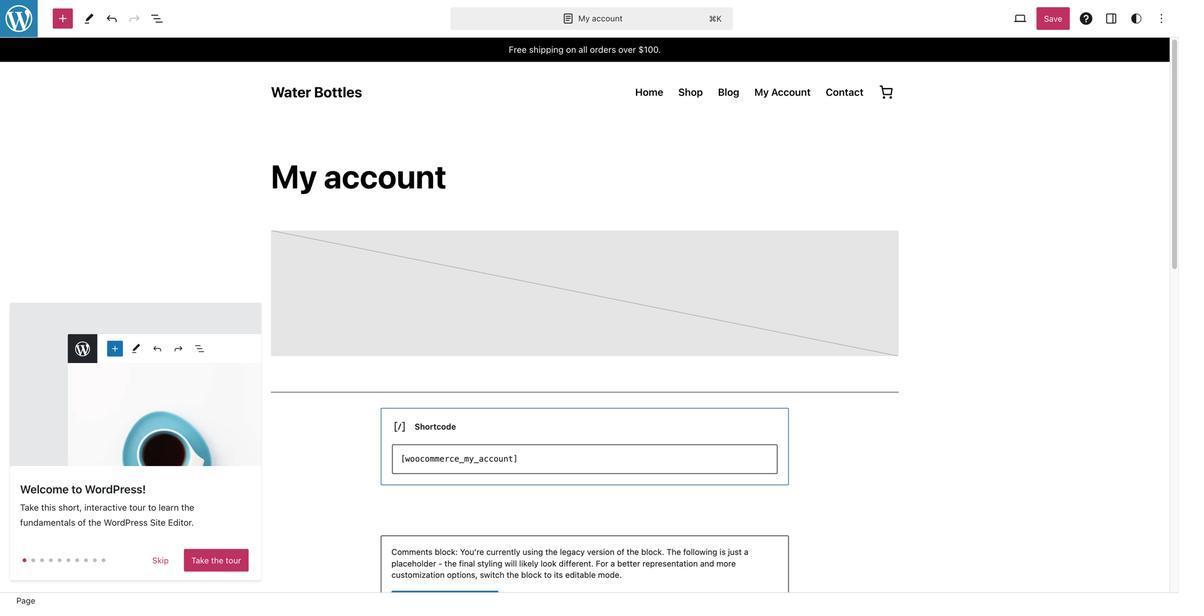 Task type: locate. For each thing, give the bounding box(es) containing it.
0 horizontal spatial tour
[[129, 502, 146, 513]]

the up editor.
[[181, 502, 194, 513]]

0 vertical spatial tour
[[129, 502, 146, 513]]

take right skip
[[191, 556, 209, 565]]

the right skip
[[211, 556, 224, 565]]

0 vertical spatial take
[[20, 502, 39, 513]]

0 horizontal spatial the
[[88, 517, 101, 528]]

2 vertical spatial the
[[211, 556, 224, 565]]

0 vertical spatial to
[[72, 482, 82, 496]]

take inside take this short, interactive tour to learn the fundamentals of the wordpress site editor.
[[20, 502, 39, 513]]

save button
[[1037, 7, 1070, 30]]

0 horizontal spatial take
[[20, 502, 39, 513]]

take for take this short, interactive tour to learn the fundamentals of the wordpress site editor.
[[20, 502, 39, 513]]

take left the this at the left bottom
[[20, 502, 39, 513]]

1 horizontal spatial to
[[148, 502, 156, 513]]

help image
[[1079, 11, 1094, 26]]

tour inside take this short, interactive tour to learn the fundamentals of the wordpress site editor.
[[129, 502, 146, 513]]

my account
[[579, 14, 623, 23]]

to up short,
[[72, 482, 82, 496]]

1 vertical spatial tour
[[226, 556, 241, 565]]

account
[[592, 14, 623, 23]]

take the tour button
[[184, 549, 249, 572]]

2 horizontal spatial the
[[211, 556, 224, 565]]

tour
[[129, 502, 146, 513], [226, 556, 241, 565]]

to up site at the left bottom of the page
[[148, 502, 156, 513]]

1 horizontal spatial the
[[181, 502, 194, 513]]

the right of
[[88, 517, 101, 528]]

⌘k
[[709, 14, 722, 23]]

list view image
[[150, 11, 165, 26]]

the
[[181, 502, 194, 513], [88, 517, 101, 528], [211, 556, 224, 565]]

take for take the tour
[[191, 556, 209, 565]]

to
[[72, 482, 82, 496], [148, 502, 156, 513]]

interactive
[[84, 502, 127, 513]]

take
[[20, 502, 39, 513], [191, 556, 209, 565]]

learn
[[159, 502, 179, 513]]

undo image
[[104, 11, 119, 26]]

1 vertical spatial to
[[148, 502, 156, 513]]

fundamentals
[[20, 517, 75, 528]]

skip button
[[145, 549, 176, 572]]

0 vertical spatial the
[[181, 502, 194, 513]]

1 vertical spatial take
[[191, 556, 209, 565]]

take inside button
[[191, 556, 209, 565]]

styles image
[[1129, 11, 1144, 26]]

1 horizontal spatial tour
[[226, 556, 241, 565]]

1 horizontal spatial take
[[191, 556, 209, 565]]

options image
[[1155, 11, 1170, 26]]



Task type: vqa. For each thing, say whether or not it's contained in the screenshot.
New link
no



Task type: describe. For each thing, give the bounding box(es) containing it.
the inside take the tour button
[[211, 556, 224, 565]]

1 vertical spatial the
[[88, 517, 101, 528]]

welcome to wordpress!
[[20, 482, 146, 496]]

this
[[41, 502, 56, 513]]

editor.
[[168, 517, 194, 528]]

0 horizontal spatial to
[[72, 482, 82, 496]]

tour inside button
[[226, 556, 241, 565]]

site icon image
[[0, 0, 39, 39]]

site
[[150, 517, 166, 528]]

short,
[[58, 502, 82, 513]]

take this short, interactive tour to learn the fundamentals of the wordpress site editor.
[[20, 502, 194, 528]]

to inside take this short, interactive tour to learn the fundamentals of the wordpress site editor.
[[148, 502, 156, 513]]

editor top bar region
[[0, 0, 1180, 38]]

wordpress
[[104, 517, 148, 528]]

skip
[[152, 556, 169, 565]]

save
[[1045, 14, 1063, 23]]

tour media image
[[10, 303, 261, 466]]

toggle block inserter image
[[55, 11, 70, 26]]

pagination control element
[[20, 549, 251, 572]]

tools image
[[82, 11, 97, 26]]

wordpress!
[[85, 482, 146, 496]]

page
[[16, 596, 35, 605]]

my
[[579, 14, 590, 23]]

view image
[[1013, 11, 1028, 26]]

redo image
[[127, 11, 142, 26]]

settings image
[[1104, 11, 1119, 26]]

of
[[78, 517, 86, 528]]

take the tour
[[191, 556, 241, 565]]

welcome
[[20, 482, 69, 496]]



